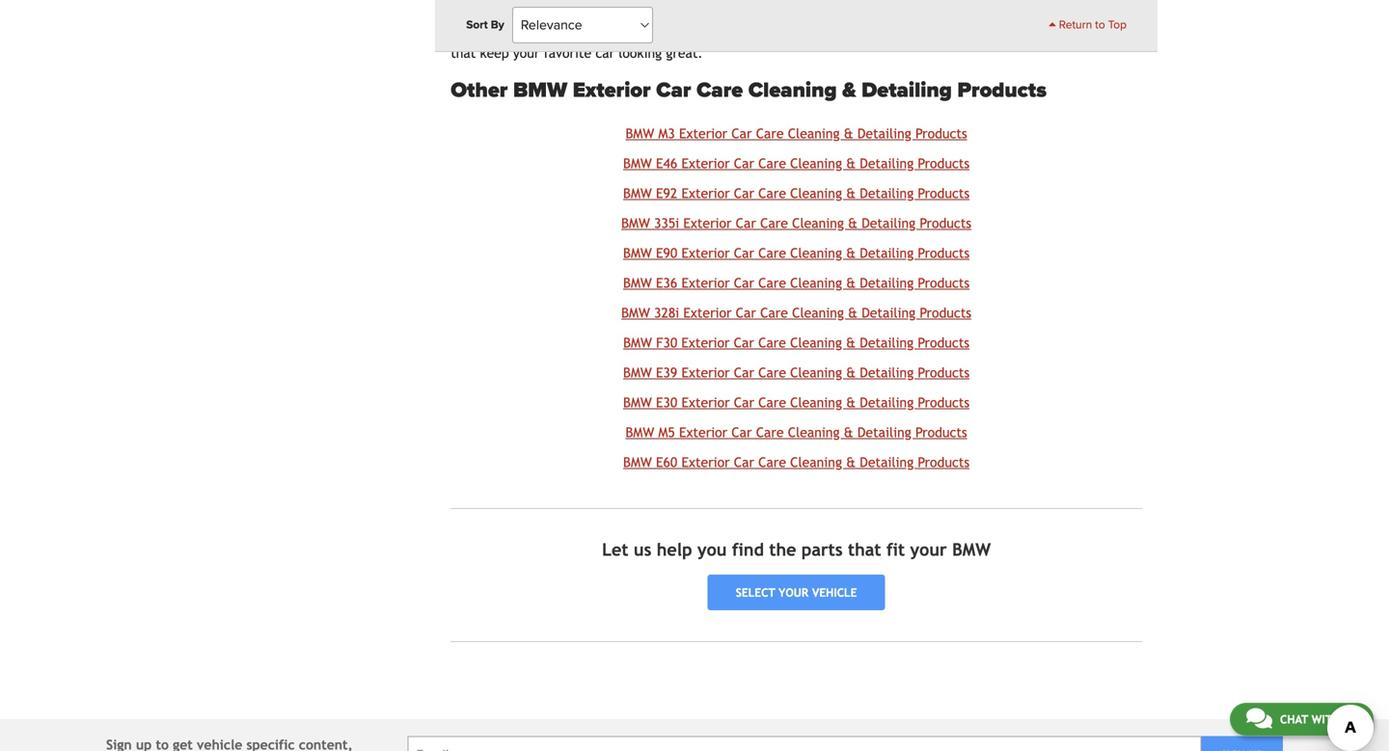 Task type: locate. For each thing, give the bounding box(es) containing it.
& for bmw e39 exterior car care cleaning & detailing products
[[846, 365, 856, 380]]

car up bmw e60 exterior car care cleaning & detailing products link
[[732, 425, 752, 440]]

car down other bmw exterior car care cleaning & detailing products
[[732, 126, 752, 141]]

cleaning
[[748, 78, 837, 103], [788, 126, 840, 141], [790, 156, 842, 171], [790, 186, 842, 201], [792, 215, 844, 231], [790, 245, 842, 261], [790, 275, 842, 291], [792, 305, 844, 321], [790, 335, 842, 351], [790, 365, 842, 380], [790, 395, 842, 410], [788, 425, 840, 440], [790, 455, 842, 470]]

products down sun,
[[1087, 25, 1140, 41]]

bmw e90 exterior car care cleaning & detailing products link
[[623, 245, 970, 261]]

the right find
[[769, 540, 796, 560]]

products for bmw e46 exterior car care cleaning & detailing products
[[918, 156, 970, 171]]

exterior down looking
[[573, 78, 651, 103]]

care inside care for your car like a pro. use premium quality care products from ecs tuning to fend off attacks by the sun, grime, road salt, and airborne chemicals. from start to shining finish, we have professional car cleaning products that keep your favorite car looking great.
[[451, 5, 479, 20]]

exterior right the f30
[[681, 335, 730, 351]]

bmw left the f30
[[623, 335, 652, 351]]

car up bmw e90 exterior car care cleaning & detailing products link
[[736, 215, 756, 231]]

have
[[900, 25, 928, 41]]

e30
[[656, 395, 677, 410]]

bmw left m5
[[626, 425, 654, 440]]

exterior
[[573, 78, 651, 103], [679, 126, 728, 141], [682, 156, 730, 171], [682, 186, 730, 201], [683, 215, 732, 231], [682, 245, 730, 261], [682, 275, 730, 291], [683, 305, 732, 321], [681, 335, 730, 351], [682, 365, 730, 380], [682, 395, 730, 410], [679, 425, 728, 440], [682, 455, 730, 470]]

bmw e60 exterior car care cleaning & detailing products
[[623, 455, 970, 470]]

return to top
[[1056, 18, 1127, 32]]

& for bmw e90 exterior car care cleaning & detailing products
[[846, 245, 856, 261]]

care up grime,
[[451, 5, 479, 20]]

to left "top"
[[1095, 18, 1105, 32]]

bmw left e36 at left
[[623, 275, 652, 291]]

detailing for bmw f30 exterior car care cleaning & detailing products
[[860, 335, 914, 351]]

bmw left e92
[[623, 186, 652, 201]]

cleaning up the bmw 335i exterior car care cleaning & detailing products link
[[790, 186, 842, 201]]

& down bmw f30 exterior car care cleaning & detailing products link
[[846, 365, 856, 380]]

to left "fend"
[[942, 5, 955, 20]]

bmw m5 exterior car care cleaning & detailing products
[[626, 425, 967, 440]]

looking
[[619, 45, 662, 61]]

car down bmw e36 exterior car care cleaning & detailing products
[[736, 305, 756, 321]]

0 horizontal spatial car
[[535, 5, 554, 20]]

cleaning for m3
[[788, 126, 840, 141]]

care down bmw e90 exterior car care cleaning & detailing products link
[[758, 275, 786, 291]]

car for 328i
[[736, 305, 756, 321]]

cleaning down bmw m5 exterior car care cleaning & detailing products
[[790, 455, 842, 470]]

let us help you find the parts that fit your     bmw
[[602, 540, 991, 560]]

fit
[[887, 540, 905, 560]]

bmw for bmw 328i exterior car care cleaning & detailing products
[[621, 305, 650, 321]]

bmw left e90
[[623, 245, 652, 261]]

1 horizontal spatial to
[[942, 5, 955, 20]]

exterior right 335i
[[683, 215, 732, 231]]

premium
[[650, 5, 704, 20]]

bmw right fit
[[952, 540, 991, 560]]

bmw 335i exterior car care cleaning & detailing products
[[621, 215, 972, 231]]

& down finish,
[[842, 78, 856, 103]]

cleaning up bmw f30 exterior car care cleaning & detailing products
[[792, 305, 844, 321]]

care up bmw e90 exterior car care cleaning & detailing products link
[[760, 215, 788, 231]]

bmw 328i exterior car care cleaning & detailing products
[[621, 305, 972, 321]]

pro.
[[595, 5, 620, 20]]

bmw m3 exterior car care cleaning & detailing products link
[[626, 126, 967, 141]]

products for bmw e90 exterior car care cleaning & detailing products
[[918, 245, 970, 261]]

detailing for bmw e90 exterior car care cleaning & detailing products
[[860, 245, 914, 261]]

& down bmw m3 exterior car care cleaning & detailing products link
[[846, 156, 856, 171]]

cleaning down bmw f30 exterior car care cleaning & detailing products link
[[790, 365, 842, 380]]

& for bmw e36 exterior car care cleaning & detailing products
[[846, 275, 856, 291]]

care for e46
[[758, 156, 786, 171]]

that left fit
[[848, 540, 881, 560]]

car down 'attacks'
[[1009, 25, 1028, 41]]

exterior right e92
[[682, 186, 730, 201]]

0 horizontal spatial the
[[769, 540, 796, 560]]

car
[[535, 5, 554, 20], [1009, 25, 1028, 41], [596, 45, 615, 61]]

exterior for m3
[[679, 126, 728, 141]]

bmw left m3
[[626, 126, 654, 141]]

your down the "salt,"
[[513, 45, 540, 61]]

comments image
[[1246, 707, 1272, 730]]

that down grime,
[[451, 45, 476, 61]]

products for bmw e39 exterior car care cleaning & detailing products
[[918, 365, 970, 380]]

care for e92
[[758, 186, 786, 201]]

select
[[736, 586, 775, 600]]

bmw for bmw m3 exterior car care cleaning & detailing products
[[626, 126, 654, 141]]

exterior right m3
[[679, 126, 728, 141]]

products for bmw e30 exterior car care cleaning & detailing products
[[918, 395, 970, 410]]

1 horizontal spatial car
[[596, 45, 615, 61]]

to
[[942, 5, 955, 20], [1095, 18, 1105, 32], [774, 25, 786, 41]]

bmw left 328i
[[621, 305, 650, 321]]

from
[[841, 5, 869, 20]]

& up bmw e46 exterior car care cleaning & detailing products
[[844, 126, 853, 141]]

care up bmw e92 exterior car care cleaning & detailing products 'link'
[[758, 156, 786, 171]]

other
[[451, 78, 508, 103]]

return to top link
[[1049, 16, 1127, 34]]

help
[[657, 540, 692, 560]]

bmw for bmw e90 exterior car care cleaning & detailing products
[[623, 245, 652, 261]]

car for e36
[[734, 275, 754, 291]]

bmw for bmw f30 exterior car care cleaning & detailing products
[[623, 335, 652, 351]]

chat with us
[[1280, 713, 1357, 726]]

chat
[[1280, 713, 1308, 726]]

cleaning up bmw e92 exterior car care cleaning & detailing products 'link'
[[790, 156, 842, 171]]

products for bmw e92 exterior car care cleaning & detailing products
[[918, 186, 970, 201]]

0 vertical spatial products
[[784, 5, 837, 20]]

care up bmw m5 exterior car care cleaning & detailing products
[[758, 395, 786, 410]]

car up "bmw e30 exterior car care cleaning & detailing products" "link"
[[734, 365, 754, 380]]

bmw for bmw e92 exterior car care cleaning & detailing products
[[623, 186, 652, 201]]

your right select
[[779, 586, 809, 600]]

exterior right e30
[[682, 395, 730, 410]]

select your vehicle button
[[708, 575, 885, 611]]

cleaning up bmw m5 exterior car care cleaning & detailing products
[[790, 395, 842, 410]]

m5
[[658, 425, 675, 440]]

& up the bmw 335i exterior car care cleaning & detailing products link
[[846, 186, 856, 201]]

& for bmw e30 exterior car care cleaning & detailing products
[[846, 395, 856, 410]]

0 vertical spatial that
[[451, 45, 476, 61]]

tuning
[[899, 5, 938, 20]]

care up bmw e46 exterior car care cleaning & detailing products
[[756, 126, 784, 141]]

sort by
[[466, 18, 504, 32]]

care for f30
[[758, 335, 786, 351]]

care up "bmw e30 exterior car care cleaning & detailing products" "link"
[[758, 365, 786, 380]]

care up bmw e36 exterior car care cleaning & detailing products link
[[758, 245, 786, 261]]

0 vertical spatial the
[[1077, 5, 1098, 20]]

care for e36
[[758, 275, 786, 291]]

& up bmw f30 exterior car care cleaning & detailing products
[[848, 305, 858, 321]]

cleaning for e60
[[790, 455, 842, 470]]

caret up image
[[1049, 18, 1056, 30]]

car down bmw e90 exterior car care cleaning & detailing products link
[[734, 275, 754, 291]]

1 vertical spatial car
[[1009, 25, 1028, 41]]

cleaning down bmw 335i exterior car care cleaning & detailing products in the top of the page
[[790, 245, 842, 261]]

products for other bmw exterior car care cleaning & detailing products
[[957, 78, 1047, 103]]

e36
[[656, 275, 677, 291]]

care for m5
[[756, 425, 784, 440]]

care for m3
[[756, 126, 784, 141]]

car up the "salt,"
[[535, 5, 554, 20]]

e92
[[656, 186, 677, 201]]

airborne
[[582, 25, 633, 41]]

chemicals.
[[637, 25, 702, 41]]

your up road on the top of the page
[[504, 5, 531, 20]]

& for bmw f30 exterior car care cleaning & detailing products
[[846, 335, 856, 351]]

care down the great.
[[697, 78, 743, 103]]

& for other bmw exterior car care cleaning & detailing products
[[842, 78, 856, 103]]

cleaning up bmw e90 exterior car care cleaning & detailing products
[[792, 215, 844, 231]]

cleaning up "bmw m3 exterior car care cleaning & detailing products"
[[748, 78, 837, 103]]

bmw e92 exterior car care cleaning & detailing products link
[[623, 186, 970, 201]]

bmw left 335i
[[621, 215, 650, 231]]

exterior for e30
[[682, 395, 730, 410]]

car for e92
[[734, 186, 754, 201]]

bmw left e60
[[623, 455, 652, 470]]

& down bmw 335i exterior car care cleaning & detailing products in the top of the page
[[846, 245, 856, 261]]

cleaning up bmw e46 exterior car care cleaning & detailing products
[[788, 126, 840, 141]]

care for e60
[[758, 455, 786, 470]]

care
[[451, 5, 479, 20], [697, 78, 743, 103], [756, 126, 784, 141], [758, 156, 786, 171], [758, 186, 786, 201], [760, 215, 788, 231], [758, 245, 786, 261], [758, 275, 786, 291], [760, 305, 788, 321], [758, 335, 786, 351], [758, 365, 786, 380], [758, 395, 786, 410], [756, 425, 784, 440], [758, 455, 786, 470]]

car for e90
[[734, 245, 754, 261]]

1 vertical spatial that
[[848, 540, 881, 560]]

exterior right m5
[[679, 425, 728, 440]]

detailing
[[862, 78, 952, 103], [858, 126, 911, 141], [860, 156, 914, 171], [860, 186, 914, 201], [862, 215, 916, 231], [860, 245, 914, 261], [860, 275, 914, 291], [862, 305, 916, 321], [860, 335, 914, 351], [860, 365, 914, 380], [860, 395, 914, 410], [858, 425, 911, 440], [860, 455, 914, 470]]

detailing for bmw m5 exterior car care cleaning & detailing products
[[858, 425, 911, 440]]

car up bmw e92 exterior car care cleaning & detailing products 'link'
[[734, 156, 754, 171]]

cleaning up bmw 328i exterior car care cleaning & detailing products 'link'
[[790, 275, 842, 291]]

exterior right e46
[[682, 156, 730, 171]]

care down bmw e36 exterior car care cleaning & detailing products
[[760, 305, 788, 321]]

car up bmw e36 exterior car care cleaning & detailing products link
[[734, 245, 754, 261]]

us
[[634, 540, 652, 560]]

care down bmw m5 exterior car care cleaning & detailing products
[[758, 455, 786, 470]]

bmw left e30
[[623, 395, 652, 410]]

exterior right e36 at left
[[682, 275, 730, 291]]

like
[[558, 5, 580, 20]]

great.
[[666, 45, 703, 61]]

care for 328i
[[760, 305, 788, 321]]

products
[[957, 78, 1047, 103], [916, 126, 967, 141], [918, 156, 970, 171], [918, 186, 970, 201], [920, 215, 972, 231], [918, 245, 970, 261], [918, 275, 970, 291], [920, 305, 972, 321], [918, 335, 970, 351], [918, 365, 970, 380], [918, 395, 970, 410], [916, 425, 967, 440], [918, 455, 970, 470]]

care up bmw e39 exterior car care cleaning & detailing products link
[[758, 335, 786, 351]]

car for e39
[[734, 365, 754, 380]]

grime,
[[451, 25, 490, 41]]

care for 335i
[[760, 215, 788, 231]]

by
[[1059, 5, 1073, 20]]

let
[[602, 540, 629, 560]]

& for bmw m3 exterior car care cleaning & detailing products
[[844, 126, 853, 141]]

exterior right 328i
[[683, 305, 732, 321]]

finish,
[[836, 25, 874, 41]]

use
[[624, 5, 646, 20]]

bmw for bmw e30 exterior car care cleaning & detailing products
[[623, 395, 652, 410]]

care down bmw e46 exterior car care cleaning & detailing products link
[[758, 186, 786, 201]]

cleaning up bmw e60 exterior car care cleaning & detailing products link
[[788, 425, 840, 440]]

car for bmw
[[656, 78, 691, 103]]

car up bmw m5 exterior car care cleaning & detailing products
[[734, 395, 754, 410]]

to down care
[[774, 25, 786, 41]]

sort
[[466, 18, 488, 32]]

cleaning down bmw 328i exterior car care cleaning & detailing products 'link'
[[790, 335, 842, 351]]

products up shining
[[784, 5, 837, 20]]

cleaning for 335i
[[792, 215, 844, 231]]

top
[[1108, 18, 1127, 32]]

bmw left e39
[[623, 365, 652, 380]]

the
[[1077, 5, 1098, 20], [769, 540, 796, 560]]

the right "by"
[[1077, 5, 1098, 20]]

a
[[584, 5, 591, 20]]

car for e30
[[734, 395, 754, 410]]

1 horizontal spatial products
[[1087, 25, 1140, 41]]

attacks
[[1011, 5, 1055, 20]]

& up bmw 328i exterior car care cleaning & detailing products 'link'
[[846, 275, 856, 291]]

& up bmw m5 exterior car care cleaning & detailing products
[[846, 395, 856, 410]]

0 horizontal spatial that
[[451, 45, 476, 61]]

exterior for m5
[[679, 425, 728, 440]]

car up bmw e39 exterior car care cleaning & detailing products
[[734, 335, 754, 351]]

& up bmw e90 exterior car care cleaning & detailing products
[[848, 215, 858, 231]]

car down airborne
[[596, 45, 615, 61]]

by
[[491, 18, 504, 32]]

car down the great.
[[656, 78, 691, 103]]

& down bmw 328i exterior car care cleaning & detailing products
[[846, 335, 856, 351]]

exterior right e90
[[682, 245, 730, 261]]

bmw
[[513, 78, 567, 103], [626, 126, 654, 141], [623, 156, 652, 171], [623, 186, 652, 201], [621, 215, 650, 231], [623, 245, 652, 261], [623, 275, 652, 291], [621, 305, 650, 321], [623, 335, 652, 351], [623, 365, 652, 380], [623, 395, 652, 410], [626, 425, 654, 440], [623, 455, 652, 470], [952, 540, 991, 560]]

& down bmw m5 exterior car care cleaning & detailing products
[[846, 455, 856, 470]]

exterior for e60
[[682, 455, 730, 470]]

exterior right e60
[[682, 455, 730, 470]]

2 vertical spatial car
[[596, 45, 615, 61]]

1 vertical spatial the
[[769, 540, 796, 560]]

care for bmw
[[697, 78, 743, 103]]

1 vertical spatial products
[[1087, 25, 1140, 41]]

car down bmw m5 exterior car care cleaning & detailing products 'link'
[[734, 455, 754, 470]]

car down bmw e46 exterior car care cleaning & detailing products link
[[734, 186, 754, 201]]

select your vehicle
[[736, 586, 857, 600]]

1 horizontal spatial the
[[1077, 5, 1098, 20]]

bmw e36 exterior car care cleaning & detailing products link
[[623, 275, 970, 291]]

that
[[451, 45, 476, 61], [848, 540, 881, 560]]

exterior right e39
[[682, 365, 730, 380]]

products
[[784, 5, 837, 20], [1087, 25, 1140, 41]]

0 horizontal spatial to
[[774, 25, 786, 41]]

bmw left e46
[[623, 156, 652, 171]]

your
[[504, 5, 531, 20], [513, 45, 540, 61], [910, 540, 947, 560], [779, 586, 809, 600]]

salt,
[[525, 25, 552, 41]]

& up bmw e60 exterior car care cleaning & detailing products link
[[844, 425, 853, 440]]

care up bmw e60 exterior car care cleaning & detailing products link
[[756, 425, 784, 440]]

car for e46
[[734, 156, 754, 171]]



Task type: vqa. For each thing, say whether or not it's contained in the screenshot.
fit
yes



Task type: describe. For each thing, give the bounding box(es) containing it.
cleaning for e30
[[790, 395, 842, 410]]

exterior for e92
[[682, 186, 730, 201]]

bmw e36 exterior car care cleaning & detailing products
[[623, 275, 970, 291]]

exterior for 335i
[[683, 215, 732, 231]]

exterior for bmw
[[573, 78, 651, 103]]

that inside care for your car like a pro. use premium quality care products from ecs tuning to fend off attacks by the sun, grime, road salt, and airborne chemicals. from start to shining finish, we have professional car cleaning products that keep your favorite car looking great.
[[451, 45, 476, 61]]

you
[[697, 540, 727, 560]]

bmw for bmw 335i exterior car care cleaning & detailing products
[[621, 215, 650, 231]]

exterior for e39
[[682, 365, 730, 380]]

road
[[494, 25, 521, 41]]

exterior for e36
[[682, 275, 730, 291]]

detailing for bmw e92 exterior car care cleaning & detailing products
[[860, 186, 914, 201]]

bmw e46 exterior car care cleaning & detailing products
[[623, 156, 970, 171]]

fend
[[959, 5, 986, 20]]

favorite
[[544, 45, 592, 61]]

detailing for bmw e46 exterior car care cleaning & detailing products
[[860, 156, 914, 171]]

bmw m5 exterior car care cleaning & detailing products link
[[626, 425, 967, 440]]

cleaning for f30
[[790, 335, 842, 351]]

& for bmw e60 exterior car care cleaning & detailing products
[[846, 455, 856, 470]]

car for e60
[[734, 455, 754, 470]]

bmw for bmw m5 exterior car care cleaning & detailing products
[[626, 425, 654, 440]]

1 horizontal spatial that
[[848, 540, 881, 560]]

detailing for bmw e30 exterior car care cleaning & detailing products
[[860, 395, 914, 410]]

parts
[[802, 540, 843, 560]]

care for e30
[[758, 395, 786, 410]]

cleaning for e46
[[790, 156, 842, 171]]

products for bmw f30 exterior car care cleaning & detailing products
[[918, 335, 970, 351]]

exterior for e46
[[682, 156, 730, 171]]

keep
[[480, 45, 509, 61]]

care for your car like a pro. use premium quality care products from ecs tuning to fend off attacks by the sun, grime, road salt, and airborne chemicals. from start to shining finish, we have professional car cleaning products that keep your favorite car looking great.
[[451, 5, 1140, 61]]

2 horizontal spatial car
[[1009, 25, 1028, 41]]

products for bmw 335i exterior car care cleaning & detailing products
[[920, 215, 972, 231]]

ecs
[[873, 5, 895, 20]]

e90
[[656, 245, 677, 261]]

e60
[[656, 455, 677, 470]]

with
[[1312, 713, 1340, 726]]

products for bmw m3 exterior car care cleaning & detailing products
[[916, 126, 967, 141]]

your right fit
[[910, 540, 947, 560]]

return
[[1059, 18, 1092, 32]]

car for m3
[[732, 126, 752, 141]]

cleaning for e39
[[790, 365, 842, 380]]

care
[[754, 5, 780, 20]]

shining
[[790, 25, 832, 41]]

detailing for bmw e60 exterior car care cleaning & detailing products
[[860, 455, 914, 470]]

& for bmw 328i exterior car care cleaning & detailing products
[[848, 305, 858, 321]]

bmw e30 exterior car care cleaning & detailing products
[[623, 395, 970, 410]]

find
[[732, 540, 764, 560]]

exterior for e90
[[682, 245, 730, 261]]

& for bmw e92 exterior car care cleaning & detailing products
[[846, 186, 856, 201]]

off
[[990, 5, 1007, 20]]

the inside care for your car like a pro. use premium quality care products from ecs tuning to fend off attacks by the sun, grime, road salt, and airborne chemicals. from start to shining finish, we have professional car cleaning products that keep your favorite car looking great.
[[1077, 5, 1098, 20]]

us
[[1344, 713, 1357, 726]]

detailing for bmw e36 exterior car care cleaning & detailing products
[[860, 275, 914, 291]]

0 horizontal spatial products
[[784, 5, 837, 20]]

exterior for 328i
[[683, 305, 732, 321]]

sun,
[[1102, 5, 1127, 20]]

products for bmw e60 exterior car care cleaning & detailing products
[[918, 455, 970, 470]]

we
[[878, 25, 896, 41]]

e46
[[656, 156, 677, 171]]

2 horizontal spatial to
[[1095, 18, 1105, 32]]

chat with us link
[[1230, 703, 1374, 736]]

& for bmw 335i exterior car care cleaning & detailing products
[[848, 215, 858, 231]]

other bmw exterior car care cleaning & detailing products
[[451, 78, 1047, 103]]

m3
[[658, 126, 675, 141]]

f30
[[656, 335, 677, 351]]

your inside select your vehicle 'button'
[[779, 586, 809, 600]]

0 vertical spatial car
[[535, 5, 554, 20]]

bmw for bmw e46 exterior car care cleaning & detailing products
[[623, 156, 652, 171]]

bmw e39 exterior car care cleaning & detailing products
[[623, 365, 970, 380]]

cleaning for 328i
[[792, 305, 844, 321]]

bmw f30 exterior car care cleaning & detailing products
[[623, 335, 970, 351]]

bmw for bmw e60 exterior car care cleaning & detailing products
[[623, 455, 652, 470]]

from
[[706, 25, 737, 41]]

bmw e30 exterior car care cleaning & detailing products link
[[623, 395, 970, 410]]

start
[[741, 25, 770, 41]]

detailing for bmw 335i exterior car care cleaning & detailing products
[[862, 215, 916, 231]]

detailing for bmw 328i exterior car care cleaning & detailing products
[[862, 305, 916, 321]]

detailing for other bmw exterior car care cleaning & detailing products
[[862, 78, 952, 103]]

products for bmw 328i exterior car care cleaning & detailing products
[[920, 305, 972, 321]]

bmw e39 exterior car care cleaning & detailing products link
[[623, 365, 970, 380]]

for
[[483, 5, 500, 20]]

e39
[[656, 365, 677, 380]]

products for bmw e36 exterior car care cleaning & detailing products
[[918, 275, 970, 291]]

cleaning
[[1032, 25, 1083, 41]]

328i
[[654, 305, 679, 321]]

bmw e92 exterior car care cleaning & detailing products
[[623, 186, 970, 201]]

and
[[556, 25, 578, 41]]

bmw down favorite
[[513, 78, 567, 103]]

& for bmw e46 exterior car care cleaning & detailing products
[[846, 156, 856, 171]]

products for bmw m5 exterior car care cleaning & detailing products
[[916, 425, 967, 440]]

exterior for f30
[[681, 335, 730, 351]]

car for 335i
[[736, 215, 756, 231]]

cleaning for m5
[[788, 425, 840, 440]]

detailing for bmw e39 exterior car care cleaning & detailing products
[[860, 365, 914, 380]]

detailing for bmw m3 exterior car care cleaning & detailing products
[[858, 126, 911, 141]]

cleaning for e90
[[790, 245, 842, 261]]

vehicle
[[812, 586, 857, 600]]

quality
[[708, 5, 750, 20]]

care for e39
[[758, 365, 786, 380]]

& for bmw m5 exterior car care cleaning & detailing products
[[844, 425, 853, 440]]

care for e90
[[758, 245, 786, 261]]

335i
[[654, 215, 679, 231]]

bmw e46 exterior car care cleaning & detailing products link
[[623, 156, 970, 171]]

bmw m3 exterior car care cleaning & detailing products
[[626, 126, 967, 141]]

professional
[[932, 25, 1005, 41]]

bmw e60 exterior car care cleaning & detailing products link
[[623, 455, 970, 470]]

bmw e90 exterior car care cleaning & detailing products
[[623, 245, 970, 261]]

cleaning for e36
[[790, 275, 842, 291]]

bmw f30 exterior car care cleaning & detailing products link
[[623, 335, 970, 351]]

bmw 328i exterior car care cleaning & detailing products link
[[621, 305, 972, 321]]

car for f30
[[734, 335, 754, 351]]

bmw for bmw e39 exterior car care cleaning & detailing products
[[623, 365, 652, 380]]

bmw for bmw e36 exterior car care cleaning & detailing products
[[623, 275, 652, 291]]

bmw 335i exterior car care cleaning & detailing products link
[[621, 215, 972, 231]]

car for m5
[[732, 425, 752, 440]]

cleaning for bmw
[[748, 78, 837, 103]]

cleaning for e92
[[790, 186, 842, 201]]

Email email field
[[408, 737, 1201, 752]]



